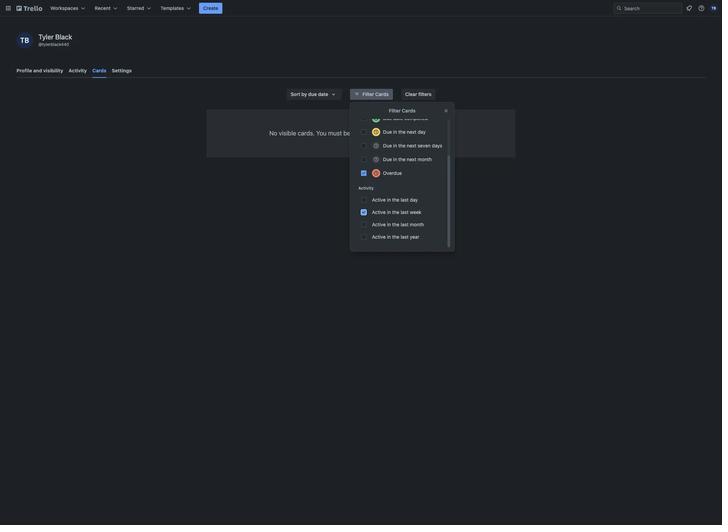 Task type: describe. For each thing, give the bounding box(es) containing it.
active in the last year
[[372, 234, 419, 240]]

clear filters button
[[401, 89, 436, 100]]

visibility
[[43, 68, 63, 73]]

due date completed
[[383, 115, 428, 121]]

1 vertical spatial filter cards
[[389, 108, 416, 114]]

due in the next seven days
[[383, 143, 442, 149]]

active for active in the last month
[[372, 222, 386, 228]]

due for due date completed
[[383, 115, 392, 121]]

create button
[[199, 3, 222, 14]]

in for active in the last year
[[387, 234, 391, 240]]

seven
[[418, 143, 431, 149]]

last for day
[[401, 197, 409, 203]]

Search field
[[622, 3, 682, 13]]

filters
[[418, 91, 431, 97]]

activity link
[[69, 65, 87, 77]]

here.
[[439, 130, 453, 137]]

the for due in the next month
[[398, 157, 406, 162]]

open information menu image
[[698, 5, 705, 12]]

profile
[[16, 68, 32, 73]]

month for due in the next month
[[418, 157, 432, 162]]

1 horizontal spatial date
[[393, 115, 403, 121]]

in for due in the next month
[[393, 157, 397, 162]]

back to home image
[[16, 3, 42, 14]]

in for due in the next day
[[393, 129, 397, 135]]

due for due in the next month
[[383, 157, 392, 162]]

search image
[[616, 5, 622, 11]]

active in the last week
[[372, 209, 421, 215]]

tylerblack440
[[42, 42, 69, 47]]

active for active in the last week
[[372, 209, 386, 215]]

clear
[[405, 91, 417, 97]]

overdue
[[383, 170, 402, 176]]

due
[[308, 91, 317, 97]]

cards link
[[92, 65, 106, 78]]

create
[[203, 5, 218, 11]]

the for active in the last week
[[392, 209, 399, 215]]

primary element
[[0, 0, 722, 16]]

0 horizontal spatial activity
[[69, 68, 87, 73]]

cards inside filter cards button
[[375, 91, 389, 97]]

profile and visibility
[[16, 68, 63, 73]]

and
[[33, 68, 42, 73]]

due in the next month
[[383, 157, 432, 162]]

no
[[269, 130, 277, 137]]

settings link
[[112, 65, 132, 77]]

filter inside filter cards button
[[363, 91, 374, 97]]

starred button
[[123, 3, 155, 14]]

day for active in the last day
[[410, 197, 418, 203]]

in for active in the last week
[[387, 209, 391, 215]]

date inside dropdown button
[[318, 91, 328, 97]]

profile and visibility link
[[16, 65, 63, 77]]

the for due in the next seven days
[[398, 143, 406, 149]]

sort
[[291, 91, 300, 97]]

the for active in the last month
[[392, 222, 399, 228]]

the for active in the last year
[[392, 234, 399, 240]]



Task type: vqa. For each thing, say whether or not it's contained in the screenshot.
show qr code
no



Task type: locate. For each thing, give the bounding box(es) containing it.
due right the a
[[383, 129, 392, 135]]

no visible cards. you must be added to a card for it to appear here.
[[269, 130, 453, 137]]

cards.
[[298, 130, 315, 137]]

0 horizontal spatial filter
[[363, 91, 374, 97]]

1 vertical spatial day
[[410, 197, 418, 203]]

recent
[[95, 5, 111, 11]]

2 active from the top
[[372, 209, 386, 215]]

0 vertical spatial date
[[318, 91, 328, 97]]

active in the last month
[[372, 222, 424, 228]]

due for due in the next seven days
[[383, 143, 392, 149]]

clear filters
[[405, 91, 431, 97]]

active up active in the last week
[[372, 197, 386, 203]]

1 vertical spatial date
[[393, 115, 403, 121]]

cards left "clear"
[[375, 91, 389, 97]]

in up active in the last year
[[387, 222, 391, 228]]

for
[[397, 130, 404, 137]]

cards up the due date completed
[[402, 108, 416, 114]]

3 last from the top
[[401, 222, 409, 228]]

4 active from the top
[[372, 234, 386, 240]]

active down active in the last day
[[372, 209, 386, 215]]

1 to from the left
[[371, 130, 377, 137]]

in down for
[[393, 143, 397, 149]]

@
[[38, 42, 42, 47]]

to left the a
[[371, 130, 377, 137]]

1 active from the top
[[372, 197, 386, 203]]

cards right the activity link
[[92, 68, 106, 73]]

0 horizontal spatial date
[[318, 91, 328, 97]]

recent button
[[91, 3, 122, 14]]

the down for
[[398, 143, 406, 149]]

next left the seven
[[407, 143, 416, 149]]

due up 'card' at the right
[[383, 115, 392, 121]]

card
[[383, 130, 395, 137]]

0 horizontal spatial to
[[371, 130, 377, 137]]

cards
[[92, 68, 106, 73], [375, 91, 389, 97], [402, 108, 416, 114]]

in up active in the last week
[[387, 197, 391, 203]]

0 vertical spatial month
[[418, 157, 432, 162]]

2 due from the top
[[383, 129, 392, 135]]

0 vertical spatial filter cards
[[363, 91, 389, 97]]

visible
[[279, 130, 296, 137]]

0 vertical spatial next
[[407, 129, 416, 135]]

month
[[418, 157, 432, 162], [410, 222, 424, 228]]

tyler black (tylerblack440) image
[[710, 4, 718, 12]]

in up overdue
[[393, 157, 397, 162]]

1 horizontal spatial filter cards
[[389, 108, 416, 114]]

0 horizontal spatial cards
[[92, 68, 106, 73]]

active for active in the last day
[[372, 197, 386, 203]]

1 due from the top
[[383, 115, 392, 121]]

month for active in the last month
[[410, 222, 424, 228]]

in for active in the last day
[[387, 197, 391, 203]]

must
[[328, 130, 342, 137]]

1 next from the top
[[407, 129, 416, 135]]

1 horizontal spatial filter
[[389, 108, 401, 114]]

year
[[410, 234, 419, 240]]

due for due in the next day
[[383, 129, 392, 135]]

next for seven
[[407, 143, 416, 149]]

filter cards inside button
[[363, 91, 389, 97]]

0 horizontal spatial filter cards
[[363, 91, 389, 97]]

due
[[383, 115, 392, 121], [383, 129, 392, 135], [383, 143, 392, 149], [383, 157, 392, 162]]

the up overdue
[[398, 157, 406, 162]]

appear
[[418, 130, 437, 137]]

activity
[[69, 68, 87, 73], [358, 186, 374, 191]]

in for due in the next seven days
[[393, 143, 397, 149]]

the down active in the last month
[[392, 234, 399, 240]]

2 horizontal spatial cards
[[402, 108, 416, 114]]

1 horizontal spatial to
[[411, 130, 416, 137]]

1 horizontal spatial activity
[[358, 186, 374, 191]]

day for due in the next day
[[418, 129, 426, 135]]

2 last from the top
[[401, 209, 409, 215]]

active up active in the last year
[[372, 222, 386, 228]]

the left it
[[398, 129, 406, 135]]

date up due in the next day
[[393, 115, 403, 121]]

next for month
[[407, 157, 416, 162]]

3 due from the top
[[383, 143, 392, 149]]

the up active in the last week
[[392, 197, 399, 203]]

completed
[[404, 115, 428, 121]]

2 to from the left
[[411, 130, 416, 137]]

it
[[406, 130, 409, 137]]

by
[[301, 91, 307, 97]]

0 notifications image
[[685, 4, 693, 12]]

next down "due in the next seven days" on the top of the page
[[407, 157, 416, 162]]

the for due in the next day
[[398, 129, 406, 135]]

the down active in the last day
[[392, 209, 399, 215]]

in left it
[[393, 129, 397, 135]]

month down week
[[410, 222, 424, 228]]

day up week
[[410, 197, 418, 203]]

added
[[352, 130, 370, 137]]

to right it
[[411, 130, 416, 137]]

active in the last day
[[372, 197, 418, 203]]

1 vertical spatial next
[[407, 143, 416, 149]]

workspaces
[[50, 5, 78, 11]]

due up overdue
[[383, 157, 392, 162]]

last down active in the last week
[[401, 222, 409, 228]]

sort by due date button
[[286, 89, 342, 100]]

last left year on the top
[[401, 234, 409, 240]]

4 last from the top
[[401, 234, 409, 240]]

in
[[393, 129, 397, 135], [393, 143, 397, 149], [393, 157, 397, 162], [387, 197, 391, 203], [387, 209, 391, 215], [387, 222, 391, 228], [387, 234, 391, 240]]

active
[[372, 197, 386, 203], [372, 209, 386, 215], [372, 222, 386, 228], [372, 234, 386, 240]]

activity left the "cards" link
[[69, 68, 87, 73]]

last up active in the last week
[[401, 197, 409, 203]]

the for active in the last day
[[392, 197, 399, 203]]

3 active from the top
[[372, 222, 386, 228]]

filter
[[363, 91, 374, 97], [389, 108, 401, 114]]

1 horizontal spatial cards
[[375, 91, 389, 97]]

4 due from the top
[[383, 157, 392, 162]]

black
[[55, 33, 72, 41]]

2 vertical spatial next
[[407, 157, 416, 162]]

next right for
[[407, 129, 416, 135]]

week
[[410, 209, 421, 215]]

3 next from the top
[[407, 157, 416, 162]]

tyler black (tylerblack440) image
[[16, 32, 33, 49]]

last for month
[[401, 222, 409, 228]]

1 vertical spatial activity
[[358, 186, 374, 191]]

0 vertical spatial day
[[418, 129, 426, 135]]

1 last from the top
[[401, 197, 409, 203]]

next for day
[[407, 129, 416, 135]]

2 vertical spatial cards
[[402, 108, 416, 114]]

0 vertical spatial cards
[[92, 68, 106, 73]]

filter cards
[[363, 91, 389, 97], [389, 108, 416, 114]]

active down active in the last month
[[372, 234, 386, 240]]

close popover image
[[443, 108, 449, 114]]

be
[[343, 130, 350, 137]]

you
[[316, 130, 327, 137]]

0 vertical spatial filter
[[363, 91, 374, 97]]

last for year
[[401, 234, 409, 240]]

settings
[[112, 68, 132, 73]]

days
[[432, 143, 442, 149]]

1 vertical spatial cards
[[375, 91, 389, 97]]

the up active in the last year
[[392, 222, 399, 228]]

templates button
[[156, 3, 195, 14]]

tyler
[[38, 33, 54, 41]]

activity up active in the last day
[[358, 186, 374, 191]]

1 vertical spatial filter
[[389, 108, 401, 114]]

workspaces button
[[46, 3, 89, 14]]

0 vertical spatial activity
[[69, 68, 87, 73]]

month down the seven
[[418, 157, 432, 162]]

last
[[401, 197, 409, 203], [401, 209, 409, 215], [401, 222, 409, 228], [401, 234, 409, 240]]

in for active in the last month
[[387, 222, 391, 228]]

next
[[407, 129, 416, 135], [407, 143, 416, 149], [407, 157, 416, 162]]

2 next from the top
[[407, 143, 416, 149]]

day
[[418, 129, 426, 135], [410, 197, 418, 203]]

in down active in the last day
[[387, 209, 391, 215]]

filter cards button
[[350, 89, 393, 100]]

day up the seven
[[418, 129, 426, 135]]

in down active in the last month
[[387, 234, 391, 240]]

due down 'card' at the right
[[383, 143, 392, 149]]

active for active in the last year
[[372, 234, 386, 240]]

templates
[[161, 5, 184, 11]]

last for week
[[401, 209, 409, 215]]

sort by due date
[[291, 91, 328, 97]]

a
[[378, 130, 381, 137]]

to
[[371, 130, 377, 137], [411, 130, 416, 137]]

date
[[318, 91, 328, 97], [393, 115, 403, 121]]

tyler black @ tylerblack440
[[38, 33, 72, 47]]

the
[[398, 129, 406, 135], [398, 143, 406, 149], [398, 157, 406, 162], [392, 197, 399, 203], [392, 209, 399, 215], [392, 222, 399, 228], [392, 234, 399, 240]]

starred
[[127, 5, 144, 11]]

date right due
[[318, 91, 328, 97]]

1 vertical spatial month
[[410, 222, 424, 228]]

due in the next day
[[383, 129, 426, 135]]

last left week
[[401, 209, 409, 215]]



